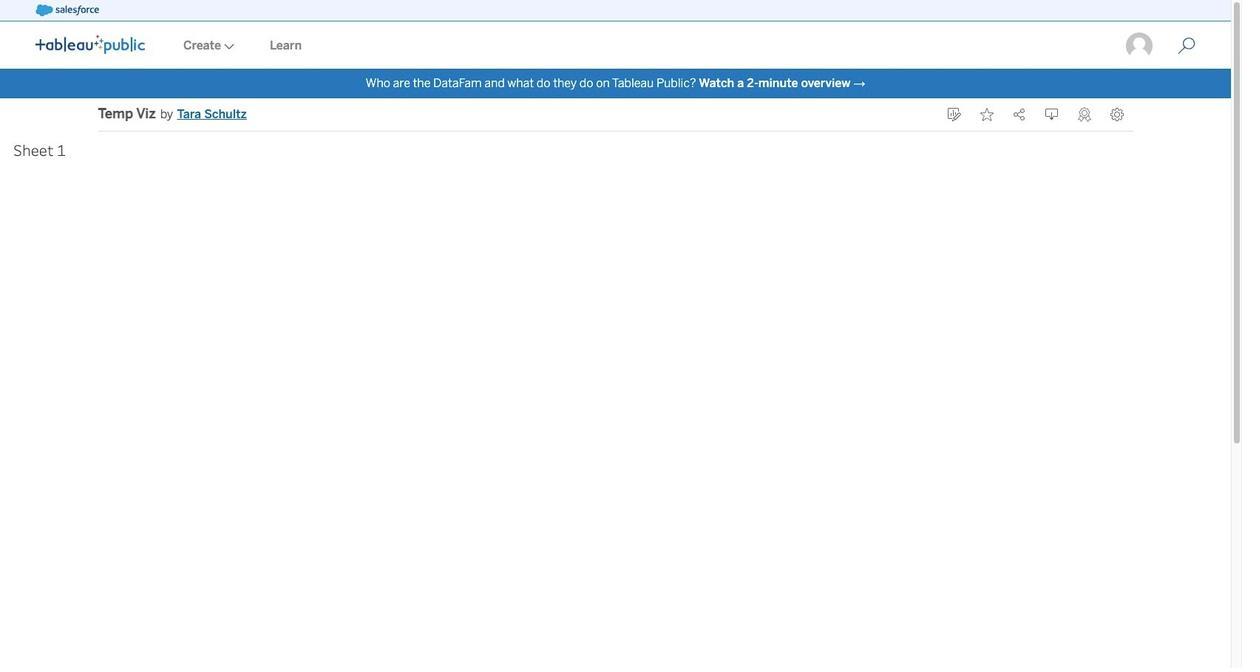 Task type: locate. For each thing, give the bounding box(es) containing it.
create image
[[221, 44, 235, 50]]

go to search image
[[1161, 37, 1214, 55]]

logo image
[[36, 35, 145, 54]]



Task type: vqa. For each thing, say whether or not it's contained in the screenshot.
2nd UNITED from the right
no



Task type: describe. For each thing, give the bounding box(es) containing it.
favorite button image
[[981, 108, 994, 121]]

tara.schultz image
[[1125, 31, 1155, 61]]

salesforce logo image
[[36, 4, 99, 16]]

edit image
[[948, 108, 961, 121]]

nominate for viz of the day image
[[1078, 107, 1091, 122]]



